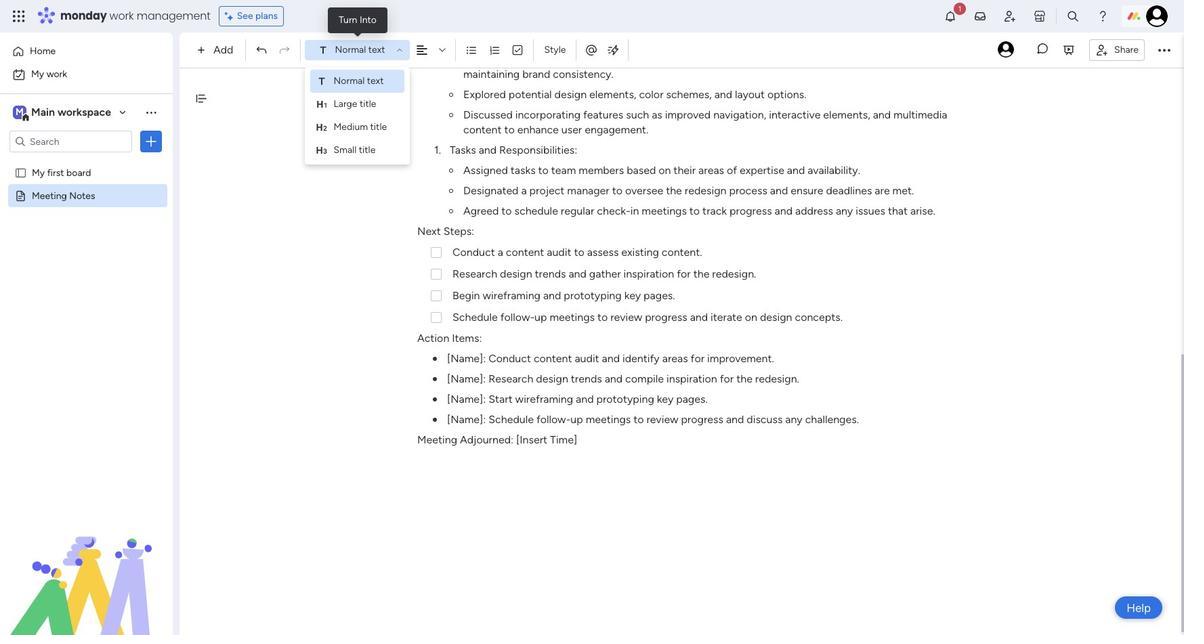 Task type: locate. For each thing, give the bounding box(es) containing it.
0 vertical spatial my
[[31, 68, 44, 80]]

work for my
[[47, 68, 67, 80]]

1 horizontal spatial elements,
[[823, 108, 870, 121]]

1 image for [name]: conduct content audit and identify areas for improvement.
[[433, 357, 437, 361]]

[name]: for [name]: conduct content audit and identify areas for improvement.
[[447, 352, 486, 365]]

redesign. down improvement.
[[755, 373, 799, 386]]

follow-
[[500, 311, 535, 324], [537, 413, 571, 426]]

1 image down action
[[433, 398, 437, 402]]

1 vertical spatial content
[[506, 246, 544, 259]]

0 vertical spatial on
[[727, 53, 739, 66]]

text up large title
[[367, 75, 384, 87]]

track
[[703, 205, 727, 217]]

0 horizontal spatial review
[[611, 311, 642, 324]]

1 vertical spatial a
[[498, 246, 503, 259]]

medium title
[[334, 121, 387, 133]]

1 vertical spatial follow-
[[537, 413, 571, 426]]

for up brand
[[546, 53, 560, 66]]

design down the "consistency."
[[555, 88, 587, 101]]

tasks
[[450, 144, 476, 157]]

notes
[[69, 190, 95, 201]]

as
[[652, 108, 662, 121]]

arise.
[[911, 205, 936, 217]]

work inside 'option'
[[47, 68, 67, 80]]

for
[[546, 53, 560, 66], [677, 268, 691, 280], [691, 352, 705, 365], [720, 373, 734, 386]]

any down the deadlines at top
[[836, 205, 853, 217]]

monday
[[60, 8, 107, 24]]

key up schedule follow-up meetings to review progress and iterate on design concepts.
[[624, 289, 641, 302]]

1 horizontal spatial any
[[836, 205, 853, 217]]

title right the "medium" at the top of page
[[370, 121, 387, 133]]

interactive
[[769, 108, 821, 121]]

meetings down oversee
[[642, 205, 687, 217]]

2 2 image from the top
[[449, 169, 453, 173]]

tasks and responsibilities:
[[450, 144, 577, 157]]

color
[[639, 88, 664, 101]]

0 horizontal spatial trends
[[535, 268, 566, 280]]

search everything image
[[1066, 9, 1080, 23]]

feel
[[867, 53, 885, 66]]

research design trends and gather inspiration for the redesign.
[[453, 268, 756, 280]]

to up [name]: conduct content audit and identify areas for improvement.
[[598, 311, 608, 324]]

0 horizontal spatial areas
[[662, 352, 688, 365]]

review up identify in the right bottom of the page
[[611, 311, 642, 324]]

workspace options image
[[144, 106, 158, 119]]

1 horizontal spatial on
[[727, 53, 739, 66]]

1 vertical spatial research
[[489, 373, 533, 386]]

trends up begin wireframing and prototyping key pages.
[[535, 268, 566, 280]]

1 horizontal spatial up
[[571, 413, 583, 426]]

0 vertical spatial areas
[[699, 164, 724, 177]]

home option
[[8, 41, 165, 62]]

my inside list box
[[32, 167, 45, 178]]

pages. up schedule follow-up meetings to review progress and iterate on design concepts.
[[644, 289, 675, 302]]

my down home
[[31, 68, 44, 80]]

1 vertical spatial audit
[[575, 352, 599, 365]]

2 image up next steps:
[[449, 209, 453, 213]]

1 horizontal spatial review
[[647, 413, 679, 426]]

areas
[[699, 164, 724, 177], [662, 352, 688, 365]]

1 vertical spatial elements,
[[823, 108, 870, 121]]

normal text up large title
[[334, 75, 384, 87]]

pages. up [name]: schedule follow-up meetings to review progress and discuss any challenges.
[[676, 393, 708, 406]]

0 horizontal spatial follow-
[[500, 311, 535, 324]]

and inside generated ideas for the new website design, focusing on modernizing the look and feel while maintaining brand consistency.
[[847, 53, 865, 66]]

1 vertical spatial schedule
[[489, 413, 534, 426]]

conduct a content audit to assess existing content.
[[453, 246, 702, 259]]

0 vertical spatial prototyping
[[564, 289, 622, 302]]

1 horizontal spatial follow-
[[537, 413, 571, 426]]

0 vertical spatial key
[[624, 289, 641, 302]]

0 vertical spatial meetings
[[642, 205, 687, 217]]

share button
[[1089, 39, 1145, 61]]

review down compile
[[647, 413, 679, 426]]

2 1 image from the top
[[433, 377, 437, 381]]

0 vertical spatial a
[[521, 184, 527, 197]]

schedule down start
[[489, 413, 534, 426]]

option
[[0, 160, 173, 163]]

audit
[[547, 246, 571, 259], [575, 352, 599, 365]]

trends
[[535, 268, 566, 280], [571, 373, 602, 386]]

1 vertical spatial normal text
[[334, 75, 384, 87]]

modernizing
[[742, 53, 802, 66]]

assigned
[[463, 164, 508, 177]]

2 vertical spatial title
[[359, 144, 376, 156]]

work for monday
[[109, 8, 134, 24]]

a for project
[[521, 184, 527, 197]]

1 image
[[433, 357, 437, 361], [433, 377, 437, 381], [433, 418, 437, 422]]

list box
[[0, 158, 173, 390]]

elements,
[[589, 88, 637, 101], [823, 108, 870, 121]]

1 horizontal spatial areas
[[699, 164, 724, 177]]

for down content. in the right of the page
[[677, 268, 691, 280]]

potential
[[509, 88, 552, 101]]

normal down turn
[[335, 44, 366, 56]]

elements, up features in the top of the page
[[589, 88, 637, 101]]

look
[[824, 53, 844, 66]]

research up begin
[[453, 268, 497, 280]]

kendall parks image
[[1146, 5, 1168, 27]]

meeting down first
[[32, 190, 67, 201]]

0 vertical spatial content
[[463, 123, 502, 136]]

a down agreed
[[498, 246, 503, 259]]

and
[[847, 53, 865, 66], [715, 88, 732, 101], [873, 108, 891, 121], [479, 144, 497, 157], [787, 164, 805, 177], [770, 184, 788, 197], [775, 205, 793, 217], [569, 268, 587, 280], [543, 289, 561, 302], [690, 311, 708, 324], [602, 352, 620, 365], [605, 373, 623, 386], [576, 393, 594, 406], [726, 413, 744, 426]]

my work link
[[8, 64, 165, 85]]

content up [name]: start wireframing and prototyping key pages. on the bottom of the page
[[534, 352, 572, 365]]

3 [name]: from the top
[[447, 393, 486, 406]]

4 2 image from the top
[[449, 209, 453, 213]]

turn
[[339, 14, 357, 26]]

progress
[[730, 205, 772, 217], [645, 311, 688, 324], [681, 413, 724, 426]]

0 horizontal spatial on
[[659, 164, 671, 177]]

wireframing right begin
[[483, 289, 541, 302]]

2 vertical spatial progress
[[681, 413, 724, 426]]

turn into
[[339, 14, 377, 26]]

4 [name]: from the top
[[447, 413, 486, 426]]

monday work management
[[60, 8, 211, 24]]

redesign.
[[712, 268, 756, 280], [755, 373, 799, 386]]

1 image for [name]: schedule follow-up meetings to review progress and discuss any challenges.
[[433, 418, 437, 422]]

to left track
[[690, 205, 700, 217]]

home link
[[8, 41, 165, 62]]

0 horizontal spatial audit
[[547, 246, 571, 259]]

maintaining
[[463, 68, 520, 81]]

1 vertical spatial key
[[657, 393, 674, 406]]

[name]: for [name]: schedule follow-up meetings to review progress and discuss any challenges.
[[447, 413, 486, 426]]

select product image
[[12, 9, 26, 23]]

1 vertical spatial areas
[[662, 352, 688, 365]]

2 [name]: from the top
[[447, 373, 486, 386]]

the
[[562, 53, 578, 66], [805, 53, 821, 66], [666, 184, 682, 197], [694, 268, 710, 280], [737, 373, 753, 386]]

0 horizontal spatial any
[[785, 413, 803, 426]]

1 vertical spatial meetings
[[550, 311, 595, 324]]

1 vertical spatial normal
[[334, 75, 365, 87]]

a for content
[[498, 246, 503, 259]]

generated ideas for the new website design, focusing on modernizing the look and feel while maintaining brand consistency.
[[463, 53, 916, 81]]

prototyping down research design trends and gather inspiration for the redesign.
[[564, 289, 622, 302]]

that
[[888, 205, 908, 217]]

generated
[[463, 53, 515, 66]]

2 image for explored
[[449, 93, 453, 97]]

on
[[727, 53, 739, 66], [659, 164, 671, 177], [745, 311, 757, 324]]

areas left of
[[699, 164, 724, 177]]

1 [name]: from the top
[[447, 352, 486, 365]]

workspace
[[58, 106, 111, 119]]

0 horizontal spatial 1 image
[[433, 398, 437, 402]]

content inside discussed incorporating features such as improved navigation, interactive elements, and multimedia content to enhance user engagement.
[[463, 123, 502, 136]]

meeting for meeting adjourned: [insert time]
[[417, 434, 457, 446]]

1 horizontal spatial key
[[657, 393, 674, 406]]

m
[[16, 106, 24, 118]]

[name]:
[[447, 352, 486, 365], [447, 373, 486, 386], [447, 393, 486, 406], [447, 413, 486, 426]]

for left improvement.
[[691, 352, 705, 365]]

work right monday
[[109, 8, 134, 24]]

normal up large
[[334, 75, 365, 87]]

[name]: start wireframing and prototyping key pages.
[[447, 393, 708, 406]]

1 horizontal spatial pages.
[[676, 393, 708, 406]]

conduct down steps:
[[453, 246, 495, 259]]

1 horizontal spatial work
[[109, 8, 134, 24]]

0 horizontal spatial up
[[535, 311, 547, 324]]

1 vertical spatial 1 image
[[433, 398, 437, 402]]

1 vertical spatial conduct
[[489, 352, 531, 365]]

0 vertical spatial elements,
[[589, 88, 637, 101]]

2 image down 'tasks'
[[449, 169, 453, 173]]

workspace image
[[13, 105, 26, 120]]

design
[[555, 88, 587, 101], [500, 268, 532, 280], [760, 311, 792, 324], [536, 373, 568, 386]]

title right small
[[359, 144, 376, 156]]

1 vertical spatial trends
[[571, 373, 602, 386]]

ensure
[[791, 184, 823, 197]]

manager
[[567, 184, 610, 197]]

work down home
[[47, 68, 67, 80]]

board activity image
[[998, 41, 1014, 57]]

inspiration down existing
[[624, 268, 674, 280]]

1 vertical spatial review
[[647, 413, 679, 426]]

1 vertical spatial 1 image
[[433, 377, 437, 381]]

1 vertical spatial prototyping
[[597, 393, 654, 406]]

1 1 image from the top
[[433, 357, 437, 361]]

conduct
[[453, 246, 495, 259], [489, 352, 531, 365]]

management
[[137, 8, 211, 24]]

update feed image
[[974, 9, 987, 23]]

progress left discuss in the bottom right of the page
[[681, 413, 724, 426]]

title
[[360, 98, 376, 110], [370, 121, 387, 133], [359, 144, 376, 156]]

on right focusing
[[727, 53, 739, 66]]

on right iterate
[[745, 311, 757, 324]]

1 horizontal spatial a
[[521, 184, 527, 197]]

board
[[66, 167, 91, 178]]

0 vertical spatial any
[[836, 205, 853, 217]]

up down [name]: start wireframing and prototyping key pages. on the bottom of the page
[[571, 413, 583, 426]]

workspace selection element
[[13, 104, 113, 122]]

key up [name]: schedule follow-up meetings to review progress and discuss any challenges.
[[657, 393, 674, 406]]

0 horizontal spatial meeting
[[32, 190, 67, 201]]

0 vertical spatial schedule
[[453, 311, 498, 324]]

1 image left update feed image
[[954, 1, 966, 16]]

2 image
[[449, 93, 453, 97], [449, 169, 453, 173], [449, 189, 453, 193], [449, 209, 453, 213]]

on left their
[[659, 164, 671, 177]]

2 image for assigned
[[449, 169, 453, 173]]

menu image
[[396, 165, 406, 176]]

0 vertical spatial follow-
[[500, 311, 535, 324]]

share
[[1115, 44, 1139, 55]]

elements, right interactive
[[823, 108, 870, 121]]

a down tasks on the left top
[[521, 184, 527, 197]]

the down content. in the right of the page
[[694, 268, 710, 280]]

2 vertical spatial content
[[534, 352, 572, 365]]

1 vertical spatial pages.
[[676, 393, 708, 406]]

title for large title
[[360, 98, 376, 110]]

design up [name]: start wireframing and prototyping key pages. on the bottom of the page
[[536, 373, 568, 386]]

availability.
[[808, 164, 860, 177]]

0 horizontal spatial a
[[498, 246, 503, 259]]

the left look at the right
[[805, 53, 821, 66]]

design up begin wireframing and prototyping key pages.
[[500, 268, 532, 280]]

2 image for agreed
[[449, 209, 453, 213]]

1 vertical spatial work
[[47, 68, 67, 80]]

public board image
[[14, 189, 27, 202]]

audit up begin wireframing and prototyping key pages.
[[547, 246, 571, 259]]

content down schedule
[[506, 246, 544, 259]]

meeting inside list box
[[32, 190, 67, 201]]

normal text down 'turn into'
[[335, 44, 385, 56]]

content.
[[662, 246, 702, 259]]

areas right identify in the right bottom of the page
[[662, 352, 688, 365]]

public board image
[[14, 166, 27, 179]]

0 vertical spatial work
[[109, 8, 134, 24]]

discussed
[[463, 108, 513, 121]]

1 vertical spatial my
[[32, 167, 45, 178]]

new
[[581, 53, 601, 66]]

expertise
[[740, 164, 785, 177]]

my for my first board
[[32, 167, 45, 178]]

content down the discussed
[[463, 123, 502, 136]]

1 horizontal spatial meeting
[[417, 434, 457, 446]]

0 vertical spatial 1 image
[[433, 357, 437, 361]]

numbered list image
[[489, 44, 501, 56]]

enhance
[[517, 123, 559, 136]]

follow- up time]
[[537, 413, 571, 426]]

progress up identify in the right bottom of the page
[[645, 311, 688, 324]]

review
[[611, 311, 642, 324], [647, 413, 679, 426]]

my left first
[[32, 167, 45, 178]]

multimedia
[[894, 108, 948, 121]]

0 vertical spatial audit
[[547, 246, 571, 259]]

begin wireframing and prototyping key pages.
[[453, 289, 675, 302]]

research
[[453, 268, 497, 280], [489, 373, 533, 386]]

follow- down begin wireframing and prototyping key pages.
[[500, 311, 535, 324]]

2 vertical spatial 1 image
[[433, 418, 437, 422]]

1 vertical spatial meeting
[[417, 434, 457, 446]]

elements, inside discussed incorporating features such as improved navigation, interactive elements, and multimedia content to enhance user engagement.
[[823, 108, 870, 121]]

1 vertical spatial inspiration
[[667, 373, 717, 386]]

research up start
[[489, 373, 533, 386]]

conduct up start
[[489, 352, 531, 365]]

to up tasks and responsibilities:
[[504, 123, 515, 136]]

schedule
[[453, 311, 498, 324], [489, 413, 534, 426]]

improvement.
[[707, 352, 774, 365]]

title right large
[[360, 98, 376, 110]]

1 horizontal spatial 1 image
[[954, 1, 966, 16]]

meetings
[[642, 205, 687, 217], [550, 311, 595, 324], [586, 413, 631, 426]]

design left the concepts. on the right of the page
[[760, 311, 792, 324]]

audit up [name]: research design trends and compile inspiration for the redesign.
[[575, 352, 599, 365]]

3 2 image from the top
[[449, 189, 453, 193]]

meetings down begin wireframing and prototyping key pages.
[[550, 311, 595, 324]]

identify
[[623, 352, 660, 365]]

1 image
[[954, 1, 966, 16], [433, 398, 437, 402]]

explored potential design elements, color schemes, and layout options.
[[463, 88, 807, 101]]

issues
[[856, 205, 885, 217]]

meetings down [name]: start wireframing and prototyping key pages. on the bottom of the page
[[586, 413, 631, 426]]

to left team on the top left
[[538, 164, 549, 177]]

text down into
[[368, 44, 385, 56]]

my inside 'option'
[[31, 68, 44, 80]]

0 vertical spatial progress
[[730, 205, 772, 217]]

normal text
[[335, 44, 385, 56], [334, 75, 384, 87]]

schedule
[[515, 205, 558, 217]]

1 vertical spatial any
[[785, 413, 803, 426]]

[name]: for [name]: start wireframing and prototyping key pages.
[[447, 393, 486, 406]]

1 horizontal spatial audit
[[575, 352, 599, 365]]

trends up [name]: start wireframing and prototyping key pages. on the bottom of the page
[[571, 373, 602, 386]]

any right discuss in the bottom right of the page
[[785, 413, 803, 426]]

0 vertical spatial meeting
[[32, 190, 67, 201]]

gather
[[589, 268, 621, 280]]

in
[[631, 205, 639, 217]]

navigation,
[[714, 108, 766, 121]]

2 vertical spatial on
[[745, 311, 757, 324]]

to right agreed
[[502, 205, 512, 217]]

progress down process
[[730, 205, 772, 217]]

2 image up 2 icon
[[449, 93, 453, 97]]

design,
[[645, 53, 680, 66]]

0 horizontal spatial work
[[47, 68, 67, 80]]

invite members image
[[1003, 9, 1017, 23]]

main workspace
[[31, 106, 111, 119]]

meeting left "adjourned:"
[[417, 434, 457, 446]]

discuss
[[747, 413, 783, 426]]

up down begin wireframing and prototyping key pages.
[[535, 311, 547, 324]]

wireframing up [insert
[[515, 393, 573, 406]]

content for conduct
[[534, 352, 572, 365]]

lottie animation image
[[0, 499, 173, 636]]

1 vertical spatial title
[[370, 121, 387, 133]]

0 vertical spatial pages.
[[644, 289, 675, 302]]

1 2 image from the top
[[449, 93, 453, 97]]

2 vertical spatial meetings
[[586, 413, 631, 426]]

0 vertical spatial wireframing
[[483, 289, 541, 302]]

0 vertical spatial title
[[360, 98, 376, 110]]

3 1 image from the top
[[433, 418, 437, 422]]

action items:
[[417, 332, 482, 345]]

to
[[504, 123, 515, 136], [538, 164, 549, 177], [612, 184, 623, 197], [502, 205, 512, 217], [690, 205, 700, 217], [574, 246, 585, 259], [598, 311, 608, 324], [634, 413, 644, 426]]

existing
[[621, 246, 659, 259]]

inspiration right compile
[[667, 373, 717, 386]]

prototyping down [name]: research design trends and compile inspiration for the redesign.
[[597, 393, 654, 406]]

schedule up items:
[[453, 311, 498, 324]]

redesign. up iterate
[[712, 268, 756, 280]]

and inside discussed incorporating features such as improved navigation, interactive elements, and multimedia content to enhance user engagement.
[[873, 108, 891, 121]]

2 image left designated
[[449, 189, 453, 193]]

oversee
[[625, 184, 663, 197]]



Task type: describe. For each thing, give the bounding box(es) containing it.
list box containing my first board
[[0, 158, 173, 390]]

next
[[417, 225, 441, 238]]

the down improvement.
[[737, 373, 753, 386]]

dynamic values image
[[607, 43, 620, 57]]

while
[[888, 53, 914, 66]]

add
[[213, 43, 233, 56]]

home
[[30, 45, 56, 57]]

engagement.
[[585, 123, 649, 136]]

time]
[[550, 434, 577, 446]]

see
[[237, 10, 253, 22]]

schedule follow-up meetings to review progress and iterate on design concepts.
[[453, 311, 843, 324]]

0 vertical spatial inspiration
[[624, 268, 674, 280]]

explored
[[463, 88, 506, 101]]

small title
[[334, 144, 376, 156]]

small
[[334, 144, 357, 156]]

compile
[[625, 373, 664, 386]]

focusing
[[682, 53, 724, 66]]

the up the "consistency."
[[562, 53, 578, 66]]

0 vertical spatial normal
[[335, 44, 366, 56]]

iterate
[[711, 311, 742, 324]]

0 horizontal spatial key
[[624, 289, 641, 302]]

layout
[[735, 88, 765, 101]]

v2 ellipsis image
[[1159, 41, 1171, 59]]

0 vertical spatial review
[[611, 311, 642, 324]]

1 vertical spatial on
[[659, 164, 671, 177]]

0 vertical spatial research
[[453, 268, 497, 280]]

to up check-
[[612, 184, 623, 197]]

help
[[1127, 601, 1151, 615]]

bulleted list image
[[466, 44, 478, 56]]

their
[[674, 164, 696, 177]]

0 vertical spatial redesign.
[[712, 268, 756, 280]]

mention image
[[585, 43, 599, 57]]

start
[[489, 393, 513, 406]]

challenges.
[[805, 413, 859, 426]]

user
[[561, 123, 582, 136]]

tasks
[[511, 164, 536, 177]]

designated
[[463, 184, 519, 197]]

of
[[727, 164, 737, 177]]

into
[[360, 14, 377, 26]]

lottie animation element
[[0, 499, 173, 636]]

medium
[[334, 121, 368, 133]]

0 vertical spatial up
[[535, 311, 547, 324]]

1 horizontal spatial trends
[[571, 373, 602, 386]]

process
[[729, 184, 768, 197]]

discussed incorporating features such as improved navigation, interactive elements, and multimedia content to enhance user engagement.
[[463, 108, 950, 136]]

meeting adjourned: [insert time]
[[417, 434, 577, 446]]

1 vertical spatial text
[[367, 75, 384, 87]]

plans
[[255, 10, 278, 22]]

for inside generated ideas for the new website design, focusing on modernizing the look and feel while maintaining brand consistency.
[[546, 53, 560, 66]]

project
[[530, 184, 565, 197]]

meeting for meeting notes
[[32, 190, 67, 201]]

1 vertical spatial up
[[571, 413, 583, 426]]

undo ⌘+z image
[[256, 44, 268, 56]]

title for small title
[[359, 144, 376, 156]]

agreed
[[463, 205, 499, 217]]

my work option
[[8, 64, 165, 85]]

2 horizontal spatial on
[[745, 311, 757, 324]]

see plans
[[237, 10, 278, 22]]

large title
[[334, 98, 376, 110]]

the down their
[[666, 184, 682, 197]]

action
[[417, 332, 449, 345]]

ideas
[[518, 53, 543, 66]]

0 vertical spatial conduct
[[453, 246, 495, 259]]

help image
[[1096, 9, 1110, 23]]

Search in workspace field
[[28, 134, 113, 149]]

monday marketplace image
[[1033, 9, 1047, 23]]

designated a project manager to oversee the redesign process and ensure deadlines are met.
[[463, 184, 914, 197]]

[name]: for [name]: research design trends and compile inspiration for the redesign.
[[447, 373, 486, 386]]

agreed to schedule regular check-in meetings to track progress and address any issues that arise.
[[463, 205, 936, 217]]

large
[[334, 98, 357, 110]]

to left assess
[[574, 246, 585, 259]]

adjourned:
[[460, 434, 514, 446]]

responsibilities:
[[499, 144, 577, 157]]

1 vertical spatial redesign.
[[755, 373, 799, 386]]

deadlines
[[826, 184, 872, 197]]

improved
[[665, 108, 711, 121]]

meeting notes
[[32, 190, 95, 201]]

style button
[[538, 39, 572, 62]]

my for my work
[[31, 68, 44, 80]]

0 vertical spatial trends
[[535, 268, 566, 280]]

are
[[875, 184, 890, 197]]

to inside discussed incorporating features such as improved navigation, interactive elements, and multimedia content to enhance user engagement.
[[504, 123, 515, 136]]

1 image for [name]: research design trends and compile inspiration for the redesign.
[[433, 377, 437, 381]]

help button
[[1115, 597, 1163, 619]]

options image
[[144, 135, 158, 148]]

0 vertical spatial text
[[368, 44, 385, 56]]

1 .
[[434, 144, 441, 157]]

2 image for designated
[[449, 189, 453, 193]]

title for medium title
[[370, 121, 387, 133]]

add button
[[192, 39, 242, 61]]

0 horizontal spatial elements,
[[589, 88, 637, 101]]

1 vertical spatial progress
[[645, 311, 688, 324]]

to down compile
[[634, 413, 644, 426]]

audit for to
[[547, 246, 571, 259]]

checklist image
[[512, 44, 524, 56]]

items:
[[452, 332, 482, 345]]

0 horizontal spatial pages.
[[644, 289, 675, 302]]

members
[[579, 164, 624, 177]]

for down improvement.
[[720, 373, 734, 386]]

first
[[47, 167, 64, 178]]

check-
[[597, 205, 631, 217]]

[insert
[[516, 434, 548, 446]]

such
[[626, 108, 649, 121]]

met.
[[893, 184, 914, 197]]

0 vertical spatial 1 image
[[954, 1, 966, 16]]

begin
[[453, 289, 480, 302]]

my first board
[[32, 167, 91, 178]]

[name]: research design trends and compile inspiration for the redesign.
[[447, 373, 799, 386]]

redesign
[[685, 184, 727, 197]]

my work
[[31, 68, 67, 80]]

.
[[439, 144, 441, 157]]

[name]: conduct content audit and identify areas for improvement.
[[447, 352, 774, 365]]

team
[[551, 164, 576, 177]]

notifications image
[[944, 9, 957, 23]]

consistency.
[[553, 68, 614, 81]]

audit for and
[[575, 352, 599, 365]]

assess
[[587, 246, 619, 259]]

2 image
[[449, 113, 453, 117]]

1 vertical spatial wireframing
[[515, 393, 573, 406]]

0 vertical spatial normal text
[[335, 44, 385, 56]]

content for a
[[506, 246, 544, 259]]

on inside generated ideas for the new website design, focusing on modernizing the look and feel while maintaining brand consistency.
[[727, 53, 739, 66]]



Task type: vqa. For each thing, say whether or not it's contained in the screenshot.
bottom Normal text
yes



